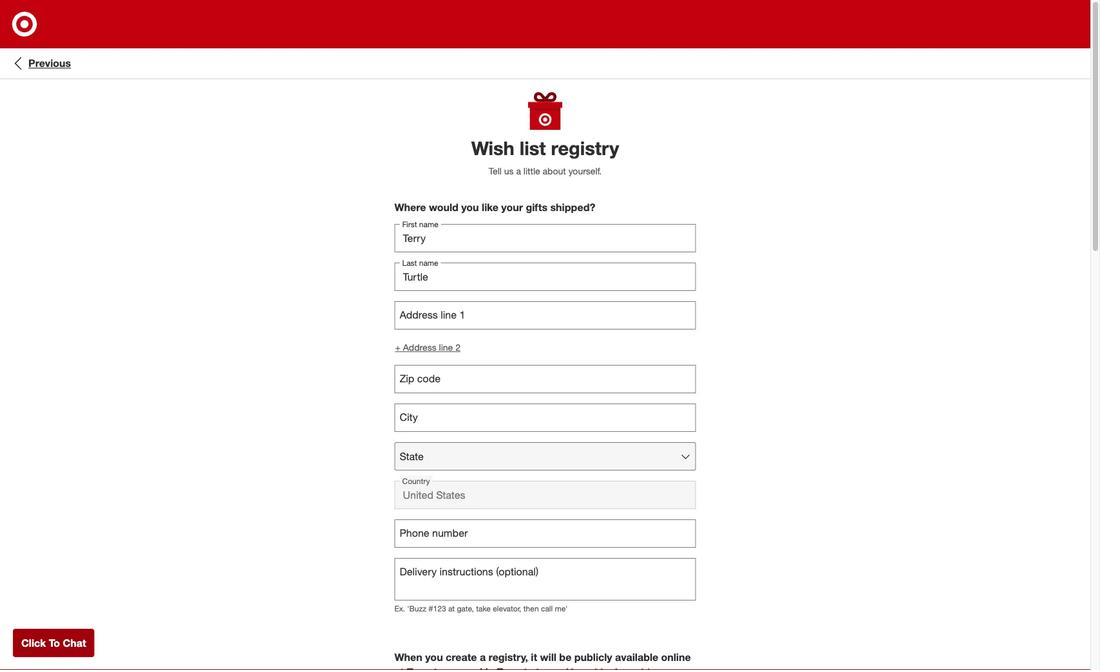 Task type: describe. For each thing, give the bounding box(es) containing it.
like
[[482, 201, 498, 214]]

create
[[446, 651, 477, 664]]

1 horizontal spatial at
[[448, 604, 455, 614]]

in
[[485, 666, 494, 670]]

at inside when you create a registry, it will be publicly available online at target.com and in target stores.
[[395, 666, 404, 670]]

click
[[21, 637, 46, 650]]

gifts
[[526, 201, 547, 214]]

registry
[[551, 136, 619, 159]]

yourself.
[[568, 166, 602, 177]]

gate,
[[457, 604, 474, 614]]

previous
[[28, 57, 71, 70]]

+ address line 2 link
[[395, 341, 461, 355]]

take
[[476, 604, 491, 614]]

will
[[540, 651, 556, 664]]

would
[[429, 201, 458, 214]]

1 horizontal spatial you
[[461, 201, 479, 214]]

little
[[524, 166, 540, 177]]

line
[[439, 342, 453, 353]]

it
[[531, 651, 537, 664]]

publicly
[[574, 651, 612, 664]]

when you create a registry, it will be publicly available online at target.com and in target stores.
[[395, 651, 691, 670]]

list
[[520, 136, 546, 159]]

then
[[523, 604, 539, 614]]

click to chat button
[[13, 629, 94, 658]]

chat
[[63, 637, 86, 650]]

click to chat
[[21, 637, 86, 650]]

registry,
[[489, 651, 528, 664]]

be
[[559, 651, 572, 664]]

wish list registry tell us a little about yourself.
[[471, 136, 619, 177]]

available
[[615, 651, 658, 664]]

+ address line 2
[[395, 342, 460, 353]]

you inside when you create a registry, it will be publicly available online at target.com and in target stores.
[[425, 651, 443, 664]]

where would you like your gifts shipped?
[[395, 201, 595, 214]]

elevator,
[[493, 604, 521, 614]]



Task type: vqa. For each thing, say whether or not it's contained in the screenshot.
the leftmost a
yes



Task type: locate. For each thing, give the bounding box(es) containing it.
about
[[543, 166, 566, 177]]

#123
[[428, 604, 446, 614]]

1 vertical spatial a
[[480, 651, 486, 664]]

a inside when you create a registry, it will be publicly available online at target.com and in target stores.
[[480, 651, 486, 664]]

a up in
[[480, 651, 486, 664]]

None text field
[[395, 558, 696, 601]]

0 horizontal spatial at
[[395, 666, 404, 670]]

previous button
[[10, 56, 71, 71]]

you
[[461, 201, 479, 214], [425, 651, 443, 664]]

a inside wish list registry tell us a little about yourself.
[[516, 166, 521, 177]]

0 horizontal spatial a
[[480, 651, 486, 664]]

where
[[395, 201, 426, 214]]

1 vertical spatial at
[[395, 666, 404, 670]]

online
[[661, 651, 691, 664]]

at left gate,
[[448, 604, 455, 614]]

0 vertical spatial you
[[461, 201, 479, 214]]

0 vertical spatial at
[[448, 604, 455, 614]]

tell
[[489, 166, 502, 177]]

me'
[[555, 604, 568, 614]]

0 vertical spatial a
[[516, 166, 521, 177]]

us
[[504, 166, 514, 177]]

a
[[516, 166, 521, 177], [480, 651, 486, 664]]

when
[[395, 651, 422, 664]]

target.com
[[407, 666, 461, 670]]

at
[[448, 604, 455, 614], [395, 666, 404, 670]]

ex.
[[395, 604, 405, 614]]

your
[[501, 201, 523, 214]]

None telephone field
[[395, 365, 696, 394]]

ex. 'buzz #123 at gate, take elevator, then call me'
[[395, 604, 568, 614]]

1 vertical spatial you
[[425, 651, 443, 664]]

target
[[497, 666, 527, 670]]

0 horizontal spatial you
[[425, 651, 443, 664]]

at down when
[[395, 666, 404, 670]]

1 horizontal spatial a
[[516, 166, 521, 177]]

None text field
[[395, 224, 696, 253], [395, 263, 696, 291], [395, 301, 696, 330], [395, 404, 696, 432], [395, 481, 696, 510], [395, 224, 696, 253], [395, 263, 696, 291], [395, 301, 696, 330], [395, 404, 696, 432], [395, 481, 696, 510]]

to
[[49, 637, 60, 650]]

wish
[[471, 136, 514, 159]]

stores.
[[530, 666, 564, 670]]

call
[[541, 604, 553, 614]]

you left like
[[461, 201, 479, 214]]

'buzz
[[407, 604, 426, 614]]

you up target.com
[[425, 651, 443, 664]]

and
[[464, 666, 482, 670]]

+
[[395, 342, 401, 353]]

shipped?
[[550, 201, 595, 214]]

2
[[455, 342, 460, 353]]

address
[[403, 342, 437, 353]]

a right us
[[516, 166, 521, 177]]

None telephone field
[[395, 520, 696, 548]]



